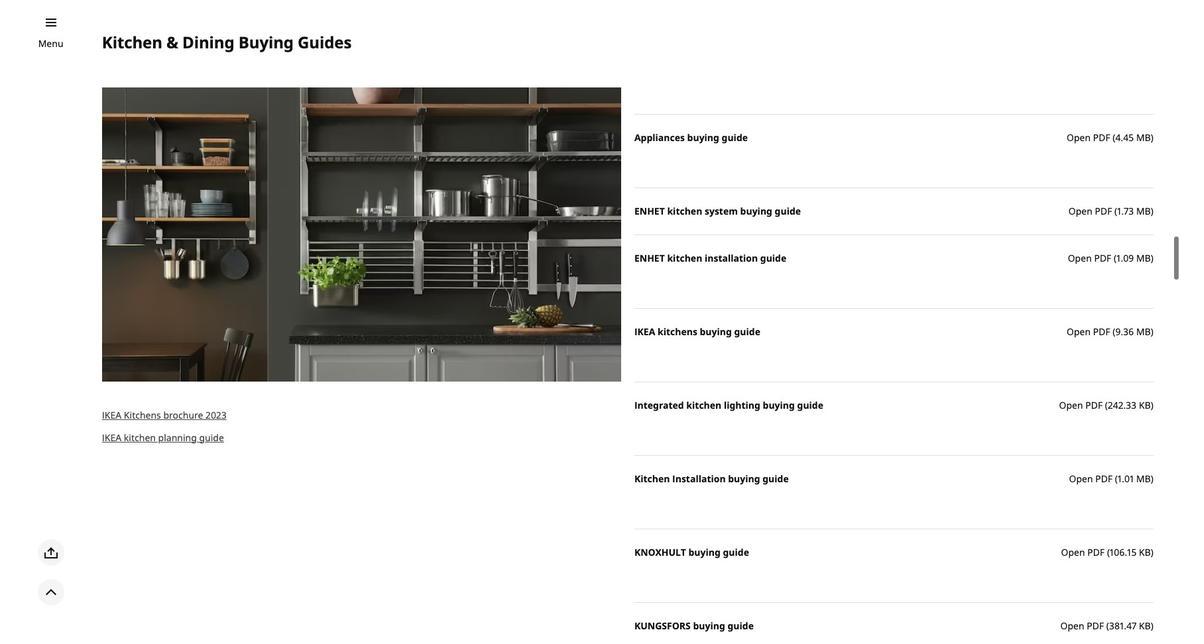 Task type: describe. For each thing, give the bounding box(es) containing it.
kungsfors
[[635, 620, 691, 632]]

enhet kitchen installation guide
[[635, 252, 787, 264]]

1.09
[[1117, 252, 1134, 264]]

mb for 9.36 mb
[[1137, 325, 1151, 338]]

enhet for enhet kitchen system buying guide
[[635, 205, 665, 217]]

open pdf ( 381.47 kb )
[[1061, 620, 1154, 632]]

kb for 242.33 kb
[[1139, 399, 1151, 412]]

buying
[[239, 31, 294, 53]]

system
[[705, 205, 738, 217]]

open pdf ( 106.15 kb )
[[1062, 546, 1154, 559]]

ikea for ikea kitchens buying guide
[[635, 325, 656, 338]]

&
[[166, 31, 178, 53]]

ikea for ikea kitchens brochure 2023
[[102, 409, 122, 422]]

buying right kungsfors
[[693, 620, 725, 632]]

lighting
[[724, 399, 761, 412]]

knoxhult
[[635, 546, 686, 559]]

open for open pdf ( 9.36 mb )
[[1067, 325, 1091, 338]]

kb for 106.15 kb
[[1139, 546, 1151, 559]]

ikea kitchen planning guide
[[102, 431, 224, 444]]

ikea kitchens buying guide
[[635, 325, 761, 338]]

integrated
[[635, 399, 684, 412]]

381.47
[[1110, 620, 1137, 632]]

1.01
[[1118, 473, 1134, 485]]

pdf for 1.73
[[1095, 205, 1113, 217]]

( for 106.15 kb
[[1108, 546, 1110, 559]]

ikea for ikea kitchen planning guide
[[102, 431, 122, 444]]

( for 381.47 kb
[[1107, 620, 1110, 632]]

242.33
[[1108, 399, 1137, 412]]

kitchen installation buying guide
[[635, 473, 789, 485]]

) for 4.45 mb
[[1151, 131, 1154, 144]]

pdf for 242.33
[[1086, 399, 1103, 412]]

open for open pdf ( 381.47 kb )
[[1061, 620, 1085, 632]]

kitchen for planning
[[124, 431, 156, 444]]

pdf for 1.09
[[1095, 252, 1112, 264]]

open pdf ( 242.33 kb )
[[1060, 399, 1154, 412]]

buying right system
[[741, 205, 773, 217]]

mb for 1.09 mb
[[1137, 252, 1151, 264]]

open pdf ( 4.45 mb )
[[1067, 131, 1154, 144]]

2023
[[206, 409, 227, 422]]

kitchen for lighting
[[687, 399, 722, 412]]

enhet kitchen system buying guide
[[635, 205, 801, 217]]

dining
[[182, 31, 235, 53]]

mb for 4.45 mb
[[1137, 131, 1151, 144]]

buying right "kitchens"
[[700, 325, 732, 338]]

kitchens
[[124, 409, 161, 422]]

open pdf ( 9.36 mb )
[[1067, 325, 1154, 338]]

open pdf ( 1.01 mb )
[[1069, 473, 1154, 485]]

open for open pdf ( 1.73 mb )
[[1069, 205, 1093, 217]]



Task type: vqa. For each thing, say whether or not it's contained in the screenshot.
106.15
yes



Task type: locate. For each thing, give the bounding box(es) containing it.
2 vertical spatial ikea
[[102, 431, 122, 444]]

ikea kitchens brochure 2023 link
[[102, 409, 227, 422]]

open left 242.33
[[1060, 399, 1083, 412]]

pdf left 1.73
[[1095, 205, 1113, 217]]

3 ) from the top
[[1151, 252, 1154, 264]]

( for 9.36 mb
[[1113, 325, 1116, 338]]

open for open pdf ( 242.33 kb )
[[1060, 399, 1083, 412]]

ikea left kitchens
[[102, 409, 122, 422]]

7 ) from the top
[[1151, 546, 1154, 559]]

mb right the 1.01
[[1137, 473, 1151, 485]]

2 vertical spatial kb
[[1139, 620, 1151, 632]]

0 horizontal spatial kitchen
[[102, 31, 162, 53]]

mb right 1.09
[[1137, 252, 1151, 264]]

pdf left 4.45
[[1094, 131, 1111, 144]]

5 ) from the top
[[1151, 399, 1154, 412]]

1 vertical spatial kb
[[1139, 546, 1151, 559]]

1 vertical spatial ikea
[[102, 409, 122, 422]]

open pdf ( 1.73 mb )
[[1069, 205, 1154, 217]]

0 vertical spatial enhet
[[635, 205, 665, 217]]

0 vertical spatial kb
[[1139, 399, 1151, 412]]

( for 1.09 mb
[[1114, 252, 1117, 264]]

kitchens
[[658, 325, 698, 338]]

planning
[[158, 431, 197, 444]]

mb right 9.36
[[1137, 325, 1151, 338]]

guide
[[722, 131, 748, 144], [775, 205, 801, 217], [761, 252, 787, 264], [735, 325, 761, 338], [798, 399, 824, 412], [199, 431, 224, 444], [763, 473, 789, 485], [723, 546, 749, 559], [728, 620, 754, 632]]

9.36
[[1116, 325, 1134, 338]]

pdf for 1.01
[[1096, 473, 1113, 485]]

open left 4.45
[[1067, 131, 1091, 144]]

) right '381.47'
[[1151, 620, 1154, 632]]

ikea kitchen planning guide link
[[102, 431, 224, 444]]

1 mb from the top
[[1137, 131, 1151, 144]]

) right 4.45
[[1151, 131, 1154, 144]]

3 mb from the top
[[1137, 252, 1151, 264]]

( for 1.01 mb
[[1115, 473, 1118, 485]]

1 vertical spatial enhet
[[635, 252, 665, 264]]

kitchen for kitchen & dining buying guides
[[102, 31, 162, 53]]

open for open pdf ( 1.01 mb )
[[1069, 473, 1093, 485]]

0 vertical spatial kitchen
[[102, 31, 162, 53]]

integrated kitchen lighting buying guide
[[635, 399, 824, 412]]

pdf left 1.09
[[1095, 252, 1112, 264]]

) for 9.36 mb
[[1151, 325, 1154, 338]]

) for 242.33 kb
[[1151, 399, 1154, 412]]

pdf
[[1094, 131, 1111, 144], [1095, 205, 1113, 217], [1095, 252, 1112, 264], [1094, 325, 1111, 338], [1086, 399, 1103, 412], [1096, 473, 1113, 485], [1088, 546, 1105, 559], [1087, 620, 1104, 632]]

kitchen for installation
[[668, 252, 703, 264]]

2 ) from the top
[[1151, 205, 1154, 217]]

2 enhet from the top
[[635, 252, 665, 264]]

open left 9.36
[[1067, 325, 1091, 338]]

ikea
[[635, 325, 656, 338], [102, 409, 122, 422], [102, 431, 122, 444]]

guides
[[298, 31, 352, 53]]

) for 1.09 mb
[[1151, 252, 1154, 264]]

kitchen & dining buying guides
[[102, 31, 352, 53]]

pdf left the 1.01
[[1096, 473, 1113, 485]]

enhet for enhet kitchen installation guide
[[635, 252, 665, 264]]

ikea down ikea kitchens brochure 2023 at the left bottom of page
[[102, 431, 122, 444]]

buying right "lighting"
[[763, 399, 795, 412]]

kitchen for kitchen installation buying guide
[[635, 473, 670, 485]]

open for open pdf ( 106.15 kb )
[[1062, 546, 1085, 559]]

6 ) from the top
[[1151, 473, 1154, 485]]

0 vertical spatial ikea
[[635, 325, 656, 338]]

open left 1.73
[[1069, 205, 1093, 217]]

) for 1.01 mb
[[1151, 473, 1154, 485]]

mb for 1.01 mb
[[1137, 473, 1151, 485]]

kitchen
[[668, 205, 703, 217], [668, 252, 703, 264], [687, 399, 722, 412], [124, 431, 156, 444]]

( for 4.45 mb
[[1113, 131, 1116, 144]]

open
[[1067, 131, 1091, 144], [1069, 205, 1093, 217], [1068, 252, 1092, 264], [1067, 325, 1091, 338], [1060, 399, 1083, 412], [1069, 473, 1093, 485], [1062, 546, 1085, 559], [1061, 620, 1085, 632]]

ikea left "kitchens"
[[635, 325, 656, 338]]

pdf left 242.33
[[1086, 399, 1103, 412]]

pdf for 106.15
[[1088, 546, 1105, 559]]

open left 106.15
[[1062, 546, 1085, 559]]

kitchen left system
[[668, 205, 703, 217]]

) right 1.73
[[1151, 205, 1154, 217]]

kitchen left installation
[[668, 252, 703, 264]]

3 kb from the top
[[1139, 620, 1151, 632]]

kb
[[1139, 399, 1151, 412], [1139, 546, 1151, 559], [1139, 620, 1151, 632]]

appliances
[[635, 131, 685, 144]]

) right the 1.01
[[1151, 473, 1154, 485]]

kb right 106.15
[[1139, 546, 1151, 559]]

menu
[[38, 37, 63, 50]]

pdf left 106.15
[[1088, 546, 1105, 559]]

a gray kitchen wall with many shelves in stainless steel and wood, holding pots, pans, knives, and bowls image
[[102, 87, 621, 382]]

8 ) from the top
[[1151, 620, 1154, 632]]

knoxhult buying guide
[[635, 546, 749, 559]]

open for open pdf ( 1.09 mb )
[[1068, 252, 1092, 264]]

mb right 1.73
[[1137, 205, 1151, 217]]

pdf for 381.47
[[1087, 620, 1104, 632]]

1 vertical spatial kitchen
[[635, 473, 670, 485]]

appliances buying guide
[[635, 131, 748, 144]]

106.15
[[1110, 546, 1137, 559]]

4.45
[[1116, 131, 1134, 144]]

5 mb from the top
[[1137, 473, 1151, 485]]

) right 106.15
[[1151, 546, 1154, 559]]

4 ) from the top
[[1151, 325, 1154, 338]]

open left the 1.01
[[1069, 473, 1093, 485]]

brochure
[[163, 409, 203, 422]]

) for 106.15 kb
[[1151, 546, 1154, 559]]

kitchen left '&'
[[102, 31, 162, 53]]

kb right 242.33
[[1139, 399, 1151, 412]]

kitchen down kitchens
[[124, 431, 156, 444]]

( for 1.73 mb
[[1115, 205, 1118, 217]]

4 mb from the top
[[1137, 325, 1151, 338]]

installation
[[673, 473, 726, 485]]

pdf left '381.47'
[[1087, 620, 1104, 632]]

kitchen left "lighting"
[[687, 399, 722, 412]]

mb
[[1137, 131, 1151, 144], [1137, 205, 1151, 217], [1137, 252, 1151, 264], [1137, 325, 1151, 338], [1137, 473, 1151, 485]]

) for 381.47 kb
[[1151, 620, 1154, 632]]

) right 242.33
[[1151, 399, 1154, 412]]

2 kb from the top
[[1139, 546, 1151, 559]]

) right 9.36
[[1151, 325, 1154, 338]]

buying right installation
[[728, 473, 760, 485]]

) for 1.73 mb
[[1151, 205, 1154, 217]]

open for open pdf ( 4.45 mb )
[[1067, 131, 1091, 144]]

1 kb from the top
[[1139, 399, 1151, 412]]

kitchen
[[102, 31, 162, 53], [635, 473, 670, 485]]

1.73
[[1118, 205, 1134, 217]]

1 horizontal spatial kitchen
[[635, 473, 670, 485]]

kitchen for system
[[668, 205, 703, 217]]

1 enhet from the top
[[635, 205, 665, 217]]

installation
[[705, 252, 758, 264]]

kb right '381.47'
[[1139, 620, 1151, 632]]

kungsfors buying guide
[[635, 620, 754, 632]]

1 ) from the top
[[1151, 131, 1154, 144]]

)
[[1151, 131, 1154, 144], [1151, 205, 1154, 217], [1151, 252, 1154, 264], [1151, 325, 1154, 338], [1151, 399, 1154, 412], [1151, 473, 1154, 485], [1151, 546, 1154, 559], [1151, 620, 1154, 632]]

menu button
[[38, 36, 63, 51]]

open left 1.09
[[1068, 252, 1092, 264]]

kitchen left installation
[[635, 473, 670, 485]]

buying
[[687, 131, 720, 144], [741, 205, 773, 217], [700, 325, 732, 338], [763, 399, 795, 412], [728, 473, 760, 485], [689, 546, 721, 559], [693, 620, 725, 632]]

open pdf ( 1.09 mb )
[[1068, 252, 1154, 264]]

open left '381.47'
[[1061, 620, 1085, 632]]

mb right 4.45
[[1137, 131, 1151, 144]]

pdf left 9.36
[[1094, 325, 1111, 338]]

(
[[1113, 131, 1116, 144], [1115, 205, 1118, 217], [1114, 252, 1117, 264], [1113, 325, 1116, 338], [1106, 399, 1108, 412], [1115, 473, 1118, 485], [1108, 546, 1110, 559], [1107, 620, 1110, 632]]

ikea kitchens brochure 2023
[[102, 409, 227, 422]]

enhet
[[635, 205, 665, 217], [635, 252, 665, 264]]

buying right knoxhult
[[689, 546, 721, 559]]

pdf for 9.36
[[1094, 325, 1111, 338]]

mb for 1.73 mb
[[1137, 205, 1151, 217]]

pdf for 4.45
[[1094, 131, 1111, 144]]

) right 1.09
[[1151, 252, 1154, 264]]

kb for 381.47 kb
[[1139, 620, 1151, 632]]

2 mb from the top
[[1137, 205, 1151, 217]]

buying right appliances
[[687, 131, 720, 144]]

( for 242.33 kb
[[1106, 399, 1108, 412]]



